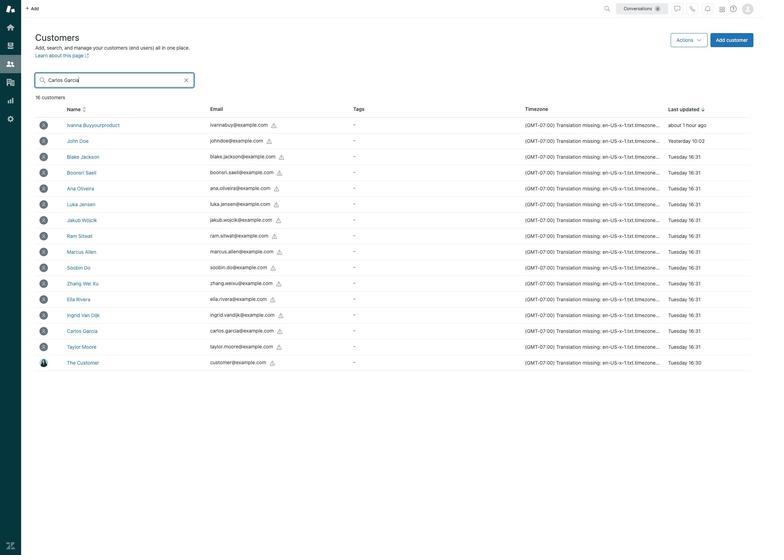Task type: locate. For each thing, give the bounding box(es) containing it.
organizations image
[[6, 78, 15, 87]]

get help image
[[731, 6, 737, 12]]

x icon image
[[184, 78, 189, 83]]

unverified email image
[[279, 155, 285, 160], [276, 218, 281, 224], [271, 266, 276, 271], [277, 329, 283, 335], [277, 345, 282, 351], [270, 361, 275, 366]]

button displays agent's chat status as invisible. image
[[675, 6, 681, 11]]

(opens in a new tab) image
[[84, 54, 89, 58]]

get started image
[[6, 23, 15, 32]]

notifications image
[[705, 6, 711, 11]]

unverified email image
[[271, 123, 277, 129], [267, 139, 272, 144], [277, 170, 283, 176], [274, 186, 280, 192], [274, 202, 280, 208], [272, 234, 278, 240], [277, 250, 283, 255], [276, 281, 282, 287], [270, 297, 276, 303], [278, 313, 284, 319]]



Task type: vqa. For each thing, say whether or not it's contained in the screenshot.
Reporting image
yes



Task type: describe. For each thing, give the bounding box(es) containing it.
zendesk support image
[[6, 5, 15, 14]]

views image
[[6, 41, 15, 50]]

Search customers field
[[48, 77, 181, 84]]

zendesk products image
[[720, 7, 725, 12]]

admin image
[[6, 115, 15, 124]]

reporting image
[[6, 96, 15, 105]]

customers image
[[6, 60, 15, 69]]

main element
[[0, 0, 21, 556]]

zendesk image
[[6, 542, 15, 551]]



